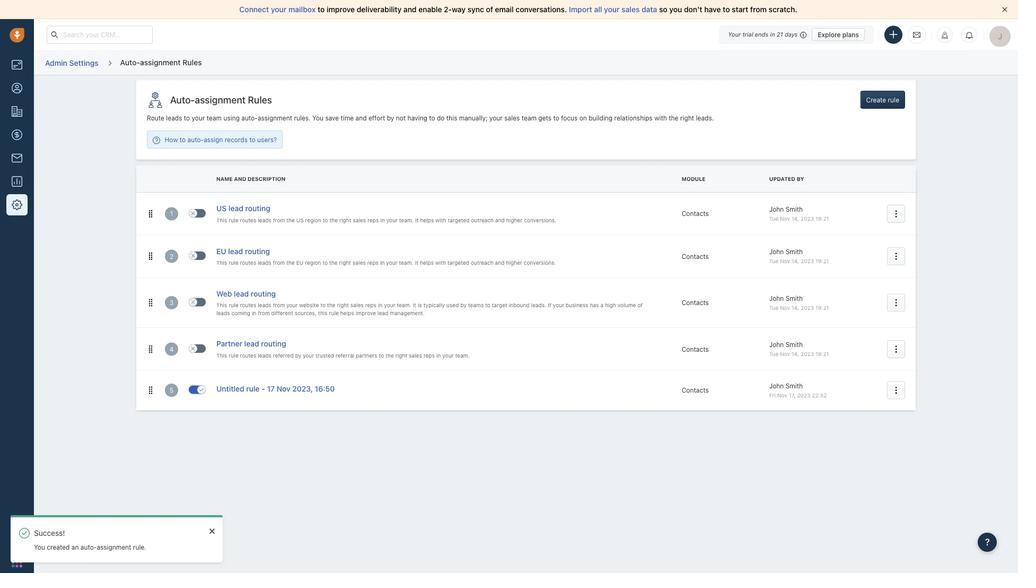Task type: vqa. For each thing, say whether or not it's contained in the screenshot.


Task type: describe. For each thing, give the bounding box(es) containing it.
outreach for eu lead routing
[[471, 260, 494, 266]]

fri
[[770, 392, 776, 398]]

routes for web
[[240, 302, 256, 308]]

how to auto-assign records to users?
[[165, 136, 277, 143]]

14, for us lead routing
[[792, 216, 800, 222]]

helps inside the web lead routing this rule routes leads from your website to the right sales reps in your team. it is typically used by teams to target inbound leads. if your business has a high volume of leads coming in from different sources, this rule helps improve lead management.
[[341, 310, 354, 316]]

1 vertical spatial us
[[296, 217, 304, 223]]

enable
[[419, 5, 442, 14]]

sources,
[[295, 310, 317, 316]]

website
[[299, 302, 319, 308]]

updated
[[770, 176, 796, 182]]

referral
[[336, 353, 355, 359]]

route
[[147, 114, 164, 122]]

routes for eu
[[240, 260, 256, 266]]

management.
[[390, 310, 425, 316]]

it for eu lead routing
[[415, 260, 419, 266]]

leads. inside the web lead routing this rule routes leads from your website to the right sales reps in your team. it is typically used by teams to target inbound leads. if your business has a high volume of leads coming in from different sources, this rule helps improve lead management.
[[532, 302, 547, 308]]

region for us lead routing
[[305, 217, 322, 223]]

4
[[170, 345, 174, 353]]

web lead routing link
[[217, 289, 276, 301]]

reps inside the eu lead routing this rule routes leads from the eu region to the right sales reps in your team. it helps with targeted outreach and higher conversions.
[[368, 260, 379, 266]]

your inside "us lead routing this rule routes leads from the us region to the right sales reps in your team.  it helps with targeted outreach and higher conversions."
[[387, 217, 398, 223]]

leads right route
[[166, 114, 182, 122]]

in left is
[[378, 302, 383, 308]]

close image for partner lead routing
[[191, 346, 195, 351]]

nov for eu lead routing
[[781, 258, 791, 264]]

scratch.
[[769, 5, 798, 14]]

to inside the eu lead routing this rule routes leads from the eu region to the right sales reps in your team. it helps with targeted outreach and higher conversions.
[[323, 260, 328, 266]]

1 horizontal spatial auto-
[[170, 94, 195, 105]]

21
[[777, 31, 784, 38]]

your up management.
[[384, 302, 396, 308]]

1 horizontal spatial you
[[313, 114, 324, 122]]

untitled rule - 17 nov 2023, 16:50 link
[[217, 384, 335, 396]]

trial
[[743, 31, 754, 38]]

reps inside partner lead routing this rule routes leads referred by your trusted referral partners to the right sales reps in your team.
[[424, 353, 435, 359]]

close image
[[1003, 7, 1008, 12]]

lead for partner lead routing
[[244, 340, 259, 348]]

1 horizontal spatial auto-
[[188, 136, 204, 143]]

team. inside the eu lead routing this rule routes leads from the eu region to the right sales reps in your team. it helps with targeted outreach and higher conversions.
[[399, 260, 414, 266]]

2
[[170, 253, 174, 260]]

john smith tue nov 14, 2023 19:21 for eu lead routing
[[770, 248, 830, 264]]

2023,
[[293, 385, 313, 393]]

description
[[248, 176, 286, 182]]

building
[[589, 114, 613, 122]]

a
[[601, 302, 604, 308]]

connect
[[240, 5, 269, 14]]

routes for us
[[240, 217, 256, 223]]

high
[[605, 302, 617, 308]]

you created an auto-assignment rule.
[[34, 544, 146, 551]]

having
[[408, 114, 428, 122]]

has
[[590, 302, 599, 308]]

it inside the web lead routing this rule routes leads from your website to the right sales reps in your team. it is typically used by teams to target inbound leads. if your business has a high volume of leads coming in from different sources, this rule helps improve lead management.
[[413, 302, 417, 308]]

us lead routing this rule routes leads from the us region to the right sales reps in your team.  it helps with targeted outreach and higher conversions.
[[217, 204, 557, 223]]

rule right sources,
[[329, 310, 339, 316]]

routing for partner lead routing
[[261, 340, 286, 348]]

your
[[729, 31, 742, 38]]

is
[[418, 302, 422, 308]]

used
[[447, 302, 459, 308]]

your right if
[[553, 302, 565, 308]]

not
[[396, 114, 406, 122]]

how
[[165, 136, 178, 143]]

you
[[670, 5, 683, 14]]

it for us lead routing
[[415, 217, 419, 223]]

success!
[[34, 529, 65, 538]]

your up assign
[[192, 114, 205, 122]]

teams
[[469, 302, 484, 308]]

team. inside the web lead routing this rule routes leads from your website to the right sales reps in your team. it is typically used by teams to target inbound leads. if your business has a high volume of leads coming in from different sources, this rule helps improve lead management.
[[397, 302, 412, 308]]

1 horizontal spatial eu
[[296, 260, 304, 266]]

lead for web lead routing
[[234, 289, 249, 298]]

leads for eu lead routing
[[258, 260, 272, 266]]

sync
[[468, 5, 484, 14]]

2023 for partner lead routing
[[801, 351, 815, 357]]

save
[[326, 114, 339, 122]]

rule inside "us lead routing this rule routes leads from the us region to the right sales reps in your team.  it helps with targeted outreach and higher conversions."
[[229, 217, 239, 223]]

inbound
[[509, 302, 530, 308]]

1 vertical spatial rules
[[248, 94, 272, 105]]

relationships
[[615, 114, 653, 122]]

john for web lead routing
[[770, 294, 785, 302]]

nov for us lead routing
[[781, 216, 791, 222]]

to inside partner lead routing this rule routes leads referred by your trusted referral partners to the right sales reps in your team.
[[379, 353, 384, 359]]

days
[[785, 31, 798, 38]]

and inside the eu lead routing this rule routes leads from the eu region to the right sales reps in your team. it helps with targeted outreach and higher conversions.
[[495, 260, 505, 266]]

partner
[[217, 340, 243, 348]]

with for eu lead routing
[[436, 260, 446, 266]]

Search your CRM... text field
[[47, 26, 153, 44]]

us lead routing link
[[217, 203, 271, 216]]

different
[[272, 310, 293, 316]]

improve inside the web lead routing this rule routes leads from your website to the right sales reps in your team. it is typically used by teams to target inbound leads. if your business has a high volume of leads coming in from different sources, this rule helps improve lead management.
[[356, 310, 376, 316]]

name and description
[[217, 176, 286, 182]]

in left 21 at the right top of the page
[[771, 31, 776, 38]]

connect your mailbox to improve deliverability and enable 2-way sync of email conversations. import all your sales data so you don't have to start from scratch.
[[240, 5, 798, 14]]

with for us lead routing
[[436, 217, 447, 223]]

all
[[595, 5, 603, 14]]

referred
[[273, 353, 294, 359]]

close image for eu lead routing
[[191, 254, 195, 258]]

tue for us lead routing
[[770, 216, 779, 222]]

data
[[642, 5, 658, 14]]

phone image
[[12, 533, 22, 543]]

move image for partner lead routing
[[147, 345, 154, 353]]

volume
[[618, 302, 636, 308]]

tue for partner lead routing
[[770, 351, 779, 357]]

your up different
[[287, 302, 298, 308]]

do
[[437, 114, 445, 122]]

lead left management.
[[378, 310, 389, 316]]

nov inside john smith fri nov 17, 2023 22:52
[[778, 392, 788, 398]]

settings
[[69, 58, 99, 67]]

outreach for us lead routing
[[471, 217, 494, 223]]

from for eu lead routing
[[273, 260, 285, 266]]

right inside "us lead routing this rule routes leads from the us region to the right sales reps in your team.  it helps with targeted outreach and higher conversions."
[[340, 217, 352, 223]]

coming
[[232, 310, 250, 316]]

partners
[[356, 353, 378, 359]]

on
[[580, 114, 587, 122]]

1 vertical spatial auto-assignment rules
[[170, 94, 272, 105]]

19:21 for eu lead routing
[[816, 258, 830, 264]]

explore plans link
[[813, 28, 866, 41]]

5
[[170, 387, 174, 394]]

helps for us lead routing
[[421, 217, 434, 223]]

your down used
[[443, 353, 454, 359]]

14, for eu lead routing
[[792, 258, 800, 264]]

effort
[[369, 114, 385, 122]]

0 vertical spatial with
[[655, 114, 668, 122]]

1 horizontal spatial this
[[447, 114, 458, 122]]

create rule button
[[861, 91, 906, 109]]

explore plans
[[818, 31, 860, 38]]

from left different
[[258, 310, 270, 316]]

leads for partner lead routing
[[258, 353, 272, 359]]

reps inside "us lead routing this rule routes leads from the us region to the right sales reps in your team.  it helps with targeted outreach and higher conversions."
[[368, 217, 379, 223]]

assign
[[204, 136, 223, 143]]

deliverability
[[357, 5, 402, 14]]

john smith fri nov 17, 2023 22:52
[[770, 382, 828, 398]]

higher for us lead routing
[[507, 217, 523, 223]]

leads for web lead routing
[[258, 302, 272, 308]]

partner lead routing this rule routes leads referred by your trusted referral partners to the right sales reps in your team.
[[217, 340, 470, 359]]

routing for eu lead routing
[[245, 247, 270, 255]]

module
[[682, 176, 706, 182]]

typically
[[424, 302, 445, 308]]

1 horizontal spatial leads.
[[697, 114, 714, 122]]

and inside "us lead routing this rule routes leads from the us region to the right sales reps in your team.  it helps with targeted outreach and higher conversions."
[[496, 217, 505, 223]]

targeted for eu lead routing
[[448, 260, 470, 266]]

untitled rule - 17 nov 2023, 16:50
[[217, 385, 335, 393]]

name
[[217, 176, 233, 182]]

mailbox
[[289, 5, 316, 14]]

close image for us lead routing
[[191, 211, 195, 215]]

the inside the web lead routing this rule routes leads from your website to the right sales reps in your team. it is typically used by teams to target inbound leads. if your business has a high volume of leads coming in from different sources, this rule helps improve lead management.
[[327, 302, 336, 308]]

2023 inside john smith fri nov 17, 2023 22:52
[[798, 392, 811, 398]]

your trial ends in 21 days
[[729, 31, 798, 38]]

send email image
[[914, 30, 921, 39]]

john smith tue nov 14, 2023 19:21 for partner lead routing
[[770, 341, 830, 357]]

how to auto-assign records to users? link
[[148, 135, 282, 144]]

move image for eu lead routing
[[147, 253, 154, 260]]

so
[[660, 5, 668, 14]]

routing for web lead routing
[[251, 289, 276, 298]]

higher for eu lead routing
[[506, 260, 523, 266]]

0 vertical spatial of
[[486, 5, 494, 14]]

from right start
[[751, 5, 767, 14]]

move image
[[147, 387, 154, 394]]



Task type: locate. For each thing, give the bounding box(es) containing it.
users?
[[257, 136, 277, 143]]

0 horizontal spatial eu
[[217, 247, 226, 255]]

lead inside "us lead routing this rule routes leads from the us region to the right sales reps in your team.  it helps with targeted outreach and higher conversions."
[[229, 204, 244, 213]]

2 vertical spatial with
[[436, 260, 446, 266]]

0 vertical spatial close image
[[191, 254, 195, 258]]

auto-
[[242, 114, 258, 122], [188, 136, 204, 143], [81, 544, 97, 551]]

import
[[569, 5, 593, 14]]

1 move image from the top
[[147, 210, 154, 217]]

4 smith from the top
[[786, 341, 804, 348]]

email
[[495, 5, 514, 14]]

lead right web
[[234, 289, 249, 298]]

this inside the web lead routing this rule routes leads from your website to the right sales reps in your team. it is typically used by teams to target inbound leads. if your business has a high volume of leads coming in from different sources, this rule helps improve lead management.
[[318, 310, 328, 316]]

sales inside partner lead routing this rule routes leads referred by your trusted referral partners to the right sales reps in your team.
[[409, 353, 422, 359]]

with inside "us lead routing this rule routes leads from the us region to the right sales reps in your team.  it helps with targeted outreach and higher conversions."
[[436, 217, 447, 223]]

0 vertical spatial leads.
[[697, 114, 714, 122]]

team. up the eu lead routing this rule routes leads from the eu region to the right sales reps in your team. it helps with targeted outreach and higher conversions. at top
[[400, 217, 414, 223]]

your up the eu lead routing this rule routes leads from the eu region to the right sales reps in your team. it helps with targeted outreach and higher conversions. at top
[[387, 217, 398, 223]]

auto- right using
[[242, 114, 258, 122]]

routes down eu lead routing link
[[240, 260, 256, 266]]

route leads to your team using auto-assignment rules. you save time and effort by not having to do this manually; your sales team gets to focus on building relationships with the right leads.
[[147, 114, 714, 122]]

16:50
[[315, 385, 335, 393]]

manually;
[[459, 114, 488, 122]]

routing
[[246, 204, 271, 213], [245, 247, 270, 255], [251, 289, 276, 298], [261, 340, 286, 348]]

conversions. inside "us lead routing this rule routes leads from the us region to the right sales reps in your team.  it helps with targeted outreach and higher conversions."
[[524, 217, 557, 223]]

this down web
[[217, 302, 227, 308]]

move image for web lead routing
[[147, 299, 154, 306]]

2023 for web lead routing
[[801, 305, 815, 311]]

3 john from the top
[[770, 294, 785, 302]]

1 vertical spatial higher
[[506, 260, 523, 266]]

your down "us lead routing this rule routes leads from the us region to the right sales reps in your team.  it helps with targeted outreach and higher conversions."
[[387, 260, 398, 266]]

your inside the eu lead routing this rule routes leads from the eu region to the right sales reps in your team. it helps with targeted outreach and higher conversions.
[[387, 260, 398, 266]]

1 routes from the top
[[240, 217, 256, 223]]

this inside "us lead routing this rule routes leads from the us region to the right sales reps in your team.  it helps with targeted outreach and higher conversions."
[[217, 217, 227, 223]]

2 targeted from the top
[[448, 260, 470, 266]]

4 john from the top
[[770, 341, 785, 348]]

records
[[225, 136, 248, 143]]

updated by
[[770, 176, 805, 182]]

3 14, from the top
[[792, 305, 800, 311]]

routing inside "us lead routing this rule routes leads from the us region to the right sales reps in your team.  it helps with targeted outreach and higher conversions."
[[246, 204, 271, 213]]

from
[[751, 5, 767, 14], [273, 217, 285, 223], [273, 260, 285, 266], [273, 302, 285, 308], [258, 310, 270, 316]]

1 vertical spatial of
[[638, 302, 643, 308]]

0 vertical spatial conversions.
[[524, 217, 557, 223]]

in down typically
[[437, 353, 441, 359]]

team
[[207, 114, 222, 122], [522, 114, 537, 122]]

1 close image from the top
[[191, 254, 195, 258]]

1 targeted from the top
[[448, 217, 470, 223]]

rule up coming
[[229, 302, 239, 308]]

it inside the eu lead routing this rule routes leads from the eu region to the right sales reps in your team. it helps with targeted outreach and higher conversions.
[[415, 260, 419, 266]]

team left "gets"
[[522, 114, 537, 122]]

your right the all
[[605, 5, 620, 14]]

routes
[[240, 217, 256, 223], [240, 260, 256, 266], [240, 302, 256, 308], [240, 353, 256, 359]]

by right updated
[[797, 176, 805, 182]]

auto- right how
[[188, 136, 204, 143]]

team. up the web lead routing this rule routes leads from your website to the right sales reps in your team. it is typically used by teams to target inbound leads. if your business has a high volume of leads coming in from different sources, this rule helps improve lead management.
[[399, 260, 414, 266]]

john smith tue nov 14, 2023 19:21 for us lead routing
[[770, 205, 830, 222]]

1 horizontal spatial of
[[638, 302, 643, 308]]

leads up different
[[258, 302, 272, 308]]

web lead routing this rule routes leads from your website to the right sales reps in your team. it is typically used by teams to target inbound leads. if your business has a high volume of leads coming in from different sources, this rule helps improve lead management.
[[217, 289, 643, 316]]

conversions. for us lead routing
[[524, 217, 557, 223]]

move image left 4
[[147, 345, 154, 353]]

0 vertical spatial you
[[313, 114, 324, 122]]

by inside the web lead routing this rule routes leads from your website to the right sales reps in your team. it is typically used by teams to target inbound leads. if your business has a high volume of leads coming in from different sources, this rule helps improve lead management.
[[461, 302, 467, 308]]

1 this from the top
[[217, 217, 227, 223]]

2023 for us lead routing
[[801, 216, 815, 222]]

1 vertical spatial auto-
[[170, 94, 195, 105]]

0 horizontal spatial auto-
[[120, 58, 140, 66]]

2-
[[444, 5, 452, 14]]

reps down "us lead routing this rule routes leads from the us region to the right sales reps in your team.  it helps with targeted outreach and higher conversions."
[[368, 260, 379, 266]]

0 horizontal spatial us
[[217, 204, 227, 213]]

john smith tue nov 14, 2023 19:21 for web lead routing
[[770, 294, 830, 311]]

1 vertical spatial you
[[34, 544, 45, 551]]

right
[[681, 114, 695, 122], [340, 217, 352, 223], [339, 260, 351, 266], [337, 302, 349, 308], [396, 353, 408, 359]]

2 horizontal spatial auto-
[[242, 114, 258, 122]]

in inside partner lead routing this rule routes leads referred by your trusted referral partners to the right sales reps in your team.
[[437, 353, 441, 359]]

from inside the eu lead routing this rule routes leads from the eu region to the right sales reps in your team. it helps with targeted outreach and higher conversions.
[[273, 260, 285, 266]]

leads down eu lead routing link
[[258, 260, 272, 266]]

routing for us lead routing
[[246, 204, 271, 213]]

2 smith from the top
[[786, 248, 804, 255]]

2 close image from the top
[[191, 300, 195, 304]]

explore
[[818, 31, 841, 38]]

create rule
[[867, 96, 900, 103]]

conversions.
[[524, 217, 557, 223], [524, 260, 557, 266]]

1 john from the top
[[770, 205, 785, 213]]

by right used
[[461, 302, 467, 308]]

19:21
[[816, 216, 830, 222], [816, 258, 830, 264], [816, 305, 830, 311], [816, 351, 830, 357]]

close image right 2
[[191, 254, 195, 258]]

higher
[[507, 217, 523, 223], [506, 260, 523, 266]]

john for us lead routing
[[770, 205, 785, 213]]

0 vertical spatial outreach
[[471, 217, 494, 223]]

1 smith from the top
[[786, 205, 804, 213]]

rule inside button
[[889, 96, 900, 103]]

1 vertical spatial with
[[436, 217, 447, 223]]

2 team from the left
[[522, 114, 537, 122]]

team. down used
[[456, 353, 470, 359]]

1 vertical spatial helps
[[420, 260, 434, 266]]

helps inside the eu lead routing this rule routes leads from the eu region to the right sales reps in your team. it helps with targeted outreach and higher conversions.
[[420, 260, 434, 266]]

contacts for us lead routing
[[682, 210, 709, 217]]

reps up the eu lead routing this rule routes leads from the eu region to the right sales reps in your team. it helps with targeted outreach and higher conversions. at top
[[368, 217, 379, 223]]

targeted for us lead routing
[[448, 217, 470, 223]]

to inside "us lead routing this rule routes leads from the us region to the right sales reps in your team.  it helps with targeted outreach and higher conversions."
[[323, 217, 328, 223]]

4 john smith tue nov 14, 2023 19:21 from the top
[[770, 341, 830, 357]]

tue for eu lead routing
[[770, 258, 779, 264]]

in inside the eu lead routing this rule routes leads from the eu region to the right sales reps in your team. it helps with targeted outreach and higher conversions.
[[380, 260, 385, 266]]

close image
[[191, 211, 195, 215], [191, 346, 195, 351], [210, 528, 215, 534]]

john for partner lead routing
[[770, 341, 785, 348]]

of right volume
[[638, 302, 643, 308]]

4 14, from the top
[[792, 351, 800, 357]]

2 move image from the top
[[147, 253, 154, 260]]

3 smith from the top
[[786, 294, 804, 302]]

by left the not
[[387, 114, 395, 122]]

4 move image from the top
[[147, 345, 154, 353]]

14,
[[792, 216, 800, 222], [792, 258, 800, 264], [792, 305, 800, 311], [792, 351, 800, 357]]

1 vertical spatial conversions.
[[524, 260, 557, 266]]

19:21 for web lead routing
[[816, 305, 830, 311]]

region inside "us lead routing this rule routes leads from the us region to the right sales reps in your team.  it helps with targeted outreach and higher conversions."
[[305, 217, 322, 223]]

from up different
[[273, 302, 285, 308]]

routes down 'partner lead routing' link
[[240, 353, 256, 359]]

targeted inside the eu lead routing this rule routes leads from the eu region to the right sales reps in your team. it helps with targeted outreach and higher conversions.
[[448, 260, 470, 266]]

routes inside the web lead routing this rule routes leads from your website to the right sales reps in your team. it is typically used by teams to target inbound leads. if your business has a high volume of leads coming in from different sources, this rule helps improve lead management.
[[240, 302, 256, 308]]

in up the eu lead routing this rule routes leads from the eu region to the right sales reps in your team. it helps with targeted outreach and higher conversions. at top
[[381, 217, 385, 223]]

eu lead routing this rule routes leads from the eu region to the right sales reps in your team. it helps with targeted outreach and higher conversions.
[[217, 247, 557, 266]]

import all your sales data link
[[569, 5, 660, 14]]

connect your mailbox link
[[240, 5, 318, 14]]

3 move image from the top
[[147, 299, 154, 306]]

rule right create at the top of the page
[[889, 96, 900, 103]]

1 vertical spatial close image
[[191, 300, 195, 304]]

2 contacts from the top
[[682, 253, 709, 260]]

from for us lead routing
[[273, 217, 285, 223]]

in inside "us lead routing this rule routes leads from the us region to the right sales reps in your team.  it helps with targeted outreach and higher conversions."
[[381, 217, 385, 223]]

3 john smith tue nov 14, 2023 19:21 from the top
[[770, 294, 830, 311]]

smith inside john smith fri nov 17, 2023 22:52
[[786, 382, 804, 390]]

0 horizontal spatial of
[[486, 5, 494, 14]]

lead down name
[[229, 204, 244, 213]]

contacts
[[682, 210, 709, 217], [682, 253, 709, 260], [682, 299, 709, 306], [682, 345, 709, 353], [682, 387, 709, 394]]

1 vertical spatial leads.
[[532, 302, 547, 308]]

of
[[486, 5, 494, 14], [638, 302, 643, 308]]

conversions. inside the eu lead routing this rule routes leads from the eu region to the right sales reps in your team. it helps with targeted outreach and higher conversions.
[[524, 260, 557, 266]]

1 horizontal spatial team
[[522, 114, 537, 122]]

outreach inside the eu lead routing this rule routes leads from the eu region to the right sales reps in your team. it helps with targeted outreach and higher conversions.
[[471, 260, 494, 266]]

2 vertical spatial it
[[413, 302, 417, 308]]

3 tue from the top
[[770, 305, 779, 311]]

right inside partner lead routing this rule routes leads referred by your trusted referral partners to the right sales reps in your team.
[[396, 353, 408, 359]]

4 tue from the top
[[770, 351, 779, 357]]

1 19:21 from the top
[[816, 216, 830, 222]]

from up "web lead routing" link
[[273, 260, 285, 266]]

close image
[[191, 254, 195, 258], [191, 300, 195, 304]]

rule left -
[[246, 385, 260, 393]]

2 higher from the top
[[506, 260, 523, 266]]

0 vertical spatial improve
[[327, 5, 355, 14]]

from for web lead routing
[[273, 302, 285, 308]]

from down description
[[273, 217, 285, 223]]

trusted
[[316, 353, 334, 359]]

phone element
[[6, 528, 28, 549]]

from inside "us lead routing this rule routes leads from the us region to the right sales reps in your team.  it helps with targeted outreach and higher conversions."
[[273, 217, 285, 223]]

rule down eu lead routing link
[[229, 260, 239, 266]]

1 team from the left
[[207, 114, 222, 122]]

move image left 1
[[147, 210, 154, 217]]

2 this from the top
[[217, 260, 227, 266]]

move image
[[147, 210, 154, 217], [147, 253, 154, 260], [147, 299, 154, 306], [147, 345, 154, 353]]

us
[[217, 204, 227, 213], [296, 217, 304, 223]]

auto- up how
[[170, 94, 195, 105]]

0 vertical spatial helps
[[421, 217, 434, 223]]

in right coming
[[252, 310, 257, 316]]

untitled
[[217, 385, 244, 393]]

0 vertical spatial auto-
[[242, 114, 258, 122]]

auto- down search your crm... text box
[[120, 58, 140, 66]]

this inside the eu lead routing this rule routes leads from the eu region to the right sales reps in your team. it helps with targeted outreach and higher conversions.
[[217, 260, 227, 266]]

smith for us lead routing
[[786, 205, 804, 213]]

leads for us lead routing
[[258, 217, 272, 223]]

0 vertical spatial region
[[305, 217, 322, 223]]

tue for web lead routing
[[770, 305, 779, 311]]

0 horizontal spatial team
[[207, 114, 222, 122]]

region inside the eu lead routing this rule routes leads from the eu region to the right sales reps in your team. it helps with targeted outreach and higher conversions.
[[305, 260, 321, 266]]

in down "us lead routing this rule routes leads from the us region to the right sales reps in your team.  it helps with targeted outreach and higher conversions."
[[380, 260, 385, 266]]

1 vertical spatial improve
[[356, 310, 376, 316]]

routes for partner
[[240, 353, 256, 359]]

1 higher from the top
[[507, 217, 523, 223]]

nov for web lead routing
[[781, 305, 791, 311]]

routing up 'referred'
[[261, 340, 286, 348]]

leads left coming
[[217, 310, 230, 316]]

it up the eu lead routing this rule routes leads from the eu region to the right sales reps in your team. it helps with targeted outreach and higher conversions. at top
[[415, 217, 419, 223]]

0 vertical spatial eu
[[217, 247, 226, 255]]

eu up website
[[296, 260, 304, 266]]

routing up different
[[251, 289, 276, 298]]

rule inside partner lead routing this rule routes leads referred by your trusted referral partners to the right sales reps in your team.
[[229, 353, 239, 359]]

contacts for partner lead routing
[[682, 345, 709, 353]]

your right manually;
[[490, 114, 503, 122]]

right inside the web lead routing this rule routes leads from your website to the right sales reps in your team. it is typically used by teams to target inbound leads. if your business has a high volume of leads coming in from different sources, this rule helps improve lead management.
[[337, 302, 349, 308]]

1
[[170, 210, 173, 217]]

0 vertical spatial targeted
[[448, 217, 470, 223]]

3 this from the top
[[217, 302, 227, 308]]

3 19:21 from the top
[[816, 305, 830, 311]]

routes down us lead routing "link"
[[240, 217, 256, 223]]

this inside the web lead routing this rule routes leads from your website to the right sales reps in your team. it is typically used by teams to target inbound leads. if your business has a high volume of leads coming in from different sources, this rule helps improve lead management.
[[217, 302, 227, 308]]

contacts for web lead routing
[[682, 299, 709, 306]]

rule down us lead routing "link"
[[229, 217, 239, 223]]

routing inside partner lead routing this rule routes leads referred by your trusted referral partners to the right sales reps in your team.
[[261, 340, 286, 348]]

0 vertical spatial close image
[[191, 211, 195, 215]]

region for eu lead routing
[[305, 260, 321, 266]]

smith for web lead routing
[[786, 294, 804, 302]]

the inside partner lead routing this rule routes leads referred by your trusted referral partners to the right sales reps in your team.
[[386, 353, 394, 359]]

4 routes from the top
[[240, 353, 256, 359]]

by right 'referred'
[[295, 353, 302, 359]]

0 horizontal spatial auto-
[[81, 544, 97, 551]]

19:21 for partner lead routing
[[816, 351, 830, 357]]

your left the trusted
[[303, 353, 314, 359]]

14, for web lead routing
[[792, 305, 800, 311]]

sales inside "us lead routing this rule routes leads from the us region to the right sales reps in your team.  it helps with targeted outreach and higher conversions."
[[353, 217, 366, 223]]

admin settings link
[[45, 55, 99, 71]]

lead right partner
[[244, 340, 259, 348]]

john for eu lead routing
[[770, 248, 785, 255]]

reps down management.
[[424, 353, 435, 359]]

by
[[387, 114, 395, 122], [797, 176, 805, 182], [461, 302, 467, 308], [295, 353, 302, 359]]

helps for eu lead routing
[[420, 260, 434, 266]]

routes inside the eu lead routing this rule routes leads from the eu region to the right sales reps in your team. it helps with targeted outreach and higher conversions.
[[240, 260, 256, 266]]

2 region from the top
[[305, 260, 321, 266]]

of inside the web lead routing this rule routes leads from your website to the right sales reps in your team. it is typically used by teams to target inbound leads. if your business has a high volume of leads coming in from different sources, this rule helps improve lead management.
[[638, 302, 643, 308]]

you down success!
[[34, 544, 45, 551]]

-
[[262, 385, 265, 393]]

routes inside partner lead routing this rule routes leads referred by your trusted referral partners to the right sales reps in your team.
[[240, 353, 256, 359]]

routes up coming
[[240, 302, 256, 308]]

1 vertical spatial this
[[318, 310, 328, 316]]

start
[[732, 5, 749, 14]]

2023 for eu lead routing
[[801, 258, 815, 264]]

1 horizontal spatial improve
[[356, 310, 376, 316]]

focus
[[562, 114, 578, 122]]

improve left deliverability
[[327, 5, 355, 14]]

2 john smith tue nov 14, 2023 19:21 from the top
[[770, 248, 830, 264]]

1 vertical spatial auto-
[[188, 136, 204, 143]]

0 vertical spatial auto-assignment rules
[[120, 58, 202, 66]]

admin
[[45, 58, 67, 67]]

1 john smith tue nov 14, 2023 19:21 from the top
[[770, 205, 830, 222]]

helps inside "us lead routing this rule routes leads from the us region to the right sales reps in your team.  it helps with targeted outreach and higher conversions."
[[421, 217, 434, 223]]

freshworks switcher image
[[12, 557, 22, 567]]

this for us
[[217, 217, 227, 223]]

close image right 3 at the left bottom
[[191, 300, 195, 304]]

move image left 3 at the left bottom
[[147, 299, 154, 306]]

0 horizontal spatial improve
[[327, 5, 355, 14]]

higher inside "us lead routing this rule routes leads from the us region to the right sales reps in your team.  it helps with targeted outreach and higher conversions."
[[507, 217, 523, 223]]

leads down 'partner lead routing' link
[[258, 353, 272, 359]]

nov for partner lead routing
[[781, 351, 791, 357]]

move image left 2
[[147, 253, 154, 260]]

1 vertical spatial eu
[[296, 260, 304, 266]]

web
[[217, 289, 232, 298]]

contacts for eu lead routing
[[682, 253, 709, 260]]

17,
[[790, 392, 796, 398]]

routing inside the web lead routing this rule routes leads from your website to the right sales reps in your team. it is typically used by teams to target inbound leads. if your business has a high volume of leads coming in from different sources, this rule helps improve lead management.
[[251, 289, 276, 298]]

2 vertical spatial close image
[[210, 528, 215, 534]]

1 14, from the top
[[792, 216, 800, 222]]

sales inside the eu lead routing this rule routes leads from the eu region to the right sales reps in your team. it helps with targeted outreach and higher conversions.
[[353, 260, 366, 266]]

0 vertical spatial auto-
[[120, 58, 140, 66]]

0 horizontal spatial this
[[318, 310, 328, 316]]

lead inside partner lead routing this rule routes leads referred by your trusted referral partners to the right sales reps in your team.
[[244, 340, 259, 348]]

create
[[867, 96, 887, 103]]

0 vertical spatial us
[[217, 204, 227, 213]]

1 vertical spatial it
[[415, 260, 419, 266]]

3 routes from the top
[[240, 302, 256, 308]]

outreach inside "us lead routing this rule routes leads from the us region to the right sales reps in your team.  it helps with targeted outreach and higher conversions."
[[471, 217, 494, 223]]

leads down us lead routing "link"
[[258, 217, 272, 223]]

this down website
[[318, 310, 328, 316]]

1 horizontal spatial rules
[[248, 94, 272, 105]]

time
[[341, 114, 354, 122]]

0 vertical spatial it
[[415, 217, 419, 223]]

5 john from the top
[[770, 382, 785, 390]]

this down eu lead routing link
[[217, 260, 227, 266]]

rule.
[[133, 544, 146, 551]]

team. up management.
[[397, 302, 412, 308]]

5 smith from the top
[[786, 382, 804, 390]]

5 contacts from the top
[[682, 387, 709, 394]]

0 horizontal spatial rules
[[183, 58, 202, 66]]

lead
[[229, 204, 244, 213], [228, 247, 243, 255], [234, 289, 249, 298], [378, 310, 389, 316], [244, 340, 259, 348]]

routing inside the eu lead routing this rule routes leads from the eu region to the right sales reps in your team. it helps with targeted outreach and higher conversions.
[[245, 247, 270, 255]]

routes inside "us lead routing this rule routes leads from the us region to the right sales reps in your team.  it helps with targeted outreach and higher conversions."
[[240, 217, 256, 223]]

you
[[313, 114, 324, 122], [34, 544, 45, 551]]

0 vertical spatial this
[[447, 114, 458, 122]]

2 19:21 from the top
[[816, 258, 830, 264]]

it left is
[[413, 302, 417, 308]]

1 contacts from the top
[[682, 210, 709, 217]]

leads
[[166, 114, 182, 122], [258, 217, 272, 223], [258, 260, 272, 266], [258, 302, 272, 308], [217, 310, 230, 316], [258, 353, 272, 359]]

partner lead routing link
[[217, 339, 286, 351]]

rules
[[183, 58, 202, 66], [248, 94, 272, 105]]

lead inside the eu lead routing this rule routes leads from the eu region to the right sales reps in your team. it helps with targeted outreach and higher conversions.
[[228, 247, 243, 255]]

2 vertical spatial auto-
[[81, 544, 97, 551]]

3 contacts from the top
[[682, 299, 709, 306]]

by inside partner lead routing this rule routes leads referred by your trusted referral partners to the right sales reps in your team.
[[295, 353, 302, 359]]

it up the web lead routing this rule routes leads from your website to the right sales reps in your team. it is typically used by teams to target inbound leads. if your business has a high volume of leads coming in from different sources, this rule helps improve lead management.
[[415, 260, 419, 266]]

leads.
[[697, 114, 714, 122], [532, 302, 547, 308]]

john smith tue nov 14, 2023 19:21
[[770, 205, 830, 222], [770, 248, 830, 264], [770, 294, 830, 311], [770, 341, 830, 357]]

2 tue from the top
[[770, 258, 779, 264]]

ends
[[756, 31, 769, 38]]

smith for eu lead routing
[[786, 248, 804, 255]]

leads inside "us lead routing this rule routes leads from the us region to the right sales reps in your team.  it helps with targeted outreach and higher conversions."
[[258, 217, 272, 223]]

nov
[[781, 216, 791, 222], [781, 258, 791, 264], [781, 305, 791, 311], [781, 351, 791, 357], [277, 385, 291, 393], [778, 392, 788, 398]]

1 vertical spatial close image
[[191, 346, 195, 351]]

of right the sync
[[486, 5, 494, 14]]

leads inside partner lead routing this rule routes leads referred by your trusted referral partners to the right sales reps in your team.
[[258, 353, 272, 359]]

reps left is
[[366, 302, 377, 308]]

0 vertical spatial higher
[[507, 217, 523, 223]]

this down partner
[[217, 353, 227, 359]]

target
[[492, 302, 508, 308]]

14, for partner lead routing
[[792, 351, 800, 357]]

lead down us lead routing "link"
[[228, 247, 243, 255]]

created
[[47, 544, 70, 551]]

1 tue from the top
[[770, 216, 779, 222]]

1 vertical spatial region
[[305, 260, 321, 266]]

don't
[[685, 5, 703, 14]]

john
[[770, 205, 785, 213], [770, 248, 785, 255], [770, 294, 785, 302], [770, 341, 785, 348], [770, 382, 785, 390]]

tick image
[[200, 388, 204, 392]]

lead for eu lead routing
[[228, 247, 243, 255]]

lead for us lead routing
[[229, 204, 244, 213]]

way
[[452, 5, 466, 14]]

2 14, from the top
[[792, 258, 800, 264]]

eu up web
[[217, 247, 226, 255]]

right inside the eu lead routing this rule routes leads from the eu region to the right sales reps in your team. it helps with targeted outreach and higher conversions.
[[339, 260, 351, 266]]

rules.
[[294, 114, 311, 122]]

move image for us lead routing
[[147, 210, 154, 217]]

to
[[318, 5, 325, 14], [723, 5, 731, 14], [184, 114, 190, 122], [429, 114, 435, 122], [554, 114, 560, 122], [180, 136, 186, 143], [250, 136, 256, 143], [323, 217, 328, 223], [323, 260, 328, 266], [321, 302, 326, 308], [486, 302, 491, 308], [379, 353, 384, 359]]

it inside "us lead routing this rule routes leads from the us region to the right sales reps in your team.  it helps with targeted outreach and higher conversions."
[[415, 217, 419, 223]]

1 vertical spatial outreach
[[471, 260, 494, 266]]

this for eu
[[217, 260, 227, 266]]

region
[[305, 217, 322, 223], [305, 260, 321, 266]]

reps inside the web lead routing this rule routes leads from your website to the right sales reps in your team. it is typically used by teams to target inbound leads. if your business has a high volume of leads coming in from different sources, this rule helps improve lead management.
[[366, 302, 377, 308]]

conversations.
[[516, 5, 567, 14]]

this inside partner lead routing this rule routes leads referred by your trusted referral partners to the right sales reps in your team.
[[217, 353, 227, 359]]

2 vertical spatial helps
[[341, 310, 354, 316]]

the
[[669, 114, 679, 122], [287, 217, 295, 223], [330, 217, 338, 223], [287, 260, 295, 266], [330, 260, 338, 266], [327, 302, 336, 308], [386, 353, 394, 359]]

auto- right the an
[[81, 544, 97, 551]]

1 horizontal spatial us
[[296, 217, 304, 223]]

and
[[404, 5, 417, 14], [356, 114, 367, 122], [234, 176, 246, 182], [496, 217, 505, 223], [495, 260, 505, 266]]

this
[[217, 217, 227, 223], [217, 260, 227, 266], [217, 302, 227, 308], [217, 353, 227, 359]]

1 vertical spatial targeted
[[448, 260, 470, 266]]

with inside the eu lead routing this rule routes leads from the eu region to the right sales reps in your team. it helps with targeted outreach and higher conversions.
[[436, 260, 446, 266]]

conversions. for eu lead routing
[[524, 260, 557, 266]]

22:52
[[813, 392, 828, 398]]

improve left management.
[[356, 310, 376, 316]]

using
[[224, 114, 240, 122]]

rule inside the eu lead routing this rule routes leads from the eu region to the right sales reps in your team. it helps with targeted outreach and higher conversions.
[[229, 260, 239, 266]]

what's new image
[[942, 32, 949, 39]]

routing down name and description at the left of page
[[246, 204, 271, 213]]

1 region from the top
[[305, 217, 322, 223]]

plans
[[843, 31, 860, 38]]

2023
[[801, 216, 815, 222], [801, 258, 815, 264], [801, 305, 815, 311], [801, 351, 815, 357], [798, 392, 811, 398]]

john inside john smith fri nov 17, 2023 22:52
[[770, 382, 785, 390]]

close image for web lead routing
[[191, 300, 195, 304]]

your left mailbox
[[271, 5, 287, 14]]

an
[[72, 544, 79, 551]]

eu lead routing link
[[217, 246, 270, 258]]

routing down us lead routing "link"
[[245, 247, 270, 255]]

this right do
[[447, 114, 458, 122]]

smith for partner lead routing
[[786, 341, 804, 348]]

you left save
[[313, 114, 324, 122]]

team. inside "us lead routing this rule routes leads from the us region to the right sales reps in your team.  it helps with targeted outreach and higher conversions."
[[400, 217, 414, 223]]

leads inside the eu lead routing this rule routes leads from the eu region to the right sales reps in your team. it helps with targeted outreach and higher conversions.
[[258, 260, 272, 266]]

sales inside the web lead routing this rule routes leads from your website to the right sales reps in your team. it is typically used by teams to target inbound leads. if your business has a high volume of leads coming in from different sources, this rule helps improve lead management.
[[351, 302, 364, 308]]

this for web
[[217, 302, 227, 308]]

team left using
[[207, 114, 222, 122]]

4 19:21 from the top
[[816, 351, 830, 357]]

0 horizontal spatial you
[[34, 544, 45, 551]]

2 john from the top
[[770, 248, 785, 255]]

2 routes from the top
[[240, 260, 256, 266]]

0 horizontal spatial leads.
[[532, 302, 547, 308]]

targeted inside "us lead routing this rule routes leads from the us region to the right sales reps in your team.  it helps with targeted outreach and higher conversions."
[[448, 217, 470, 223]]

team. inside partner lead routing this rule routes leads referred by your trusted referral partners to the right sales reps in your team.
[[456, 353, 470, 359]]

this for partner
[[217, 353, 227, 359]]

17
[[267, 385, 275, 393]]

0 vertical spatial rules
[[183, 58, 202, 66]]

4 this from the top
[[217, 353, 227, 359]]

19:21 for us lead routing
[[816, 216, 830, 222]]

higher inside the eu lead routing this rule routes leads from the eu region to the right sales reps in your team. it helps with targeted outreach and higher conversions.
[[506, 260, 523, 266]]

4 contacts from the top
[[682, 345, 709, 353]]

this down us lead routing "link"
[[217, 217, 227, 223]]

rule down partner
[[229, 353, 239, 359]]



